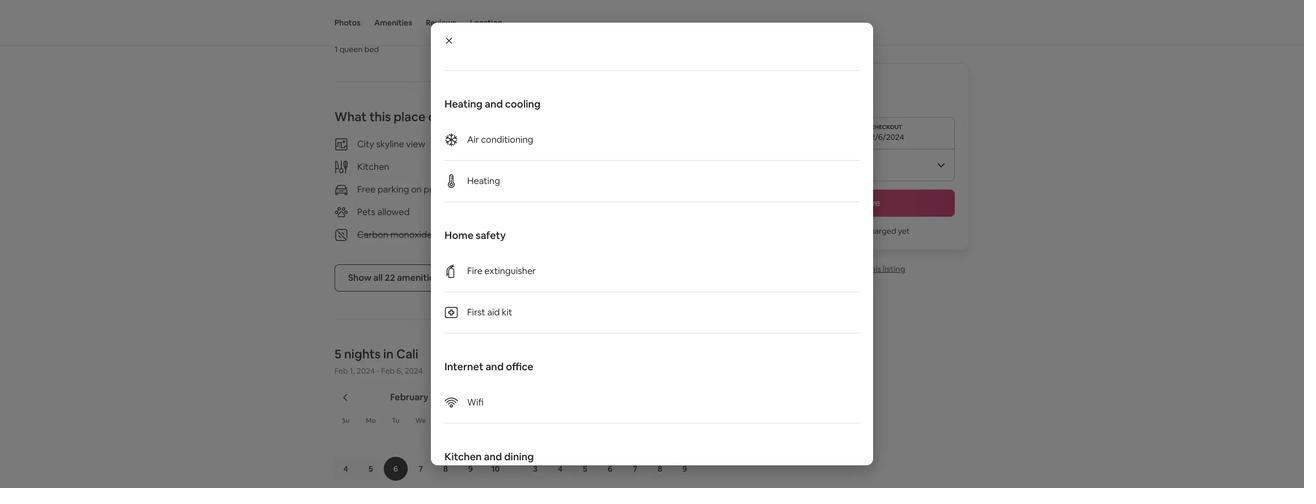 Task type: vqa. For each thing, say whether or not it's contained in the screenshot.
'parking'
yes



Task type: describe. For each thing, give the bounding box(es) containing it.
premises
[[424, 183, 462, 195]]

charged
[[866, 226, 896, 236]]

2, saturday, march 2024. available. there is a 2 night minimum stay requirement. select as check-in date. button
[[673, 432, 697, 456]]

1 9 button from the left
[[458, 457, 483, 481]]

first aid kit
[[467, 307, 512, 319]]

1 mo from the left
[[366, 417, 376, 426]]

2024 inside calendar 'application'
[[430, 392, 451, 403]]

9 for 1st 9 button
[[468, 464, 473, 474]]

reviews
[[426, 18, 456, 28]]

place
[[394, 109, 426, 125]]

in
[[383, 346, 394, 362]]

city skyline view
[[357, 138, 425, 150]]

parking
[[378, 183, 409, 195]]

amenities button
[[374, 0, 412, 45]]

first
[[467, 307, 485, 319]]

february 2024
[[390, 392, 451, 403]]

be
[[855, 226, 864, 236]]

report
[[840, 264, 866, 274]]

2 sa from the left
[[682, 417, 689, 426]]

2 feb from the left
[[381, 366, 395, 376]]

this for what
[[369, 109, 391, 125]]

7 for second 7 button from the left
[[633, 464, 637, 474]]

cooling
[[505, 98, 541, 111]]

all
[[373, 272, 383, 284]]

air
[[467, 134, 479, 146]]

internet
[[445, 361, 483, 374]]

living room image
[[524, 0, 705, 21]]

pets
[[357, 206, 375, 218]]

2 4 from the left
[[558, 464, 563, 474]]

kit
[[502, 307, 512, 319]]

5 for second 5 button from left
[[583, 464, 587, 474]]

report this listing
[[840, 264, 905, 274]]

2 fr from the left
[[657, 417, 664, 426]]

monoxide
[[390, 229, 432, 241]]

wifi inside what this place offers dialog
[[467, 397, 484, 409]]

1,
[[350, 366, 355, 376]]

2 tu from the left
[[582, 417, 590, 426]]

february
[[390, 392, 428, 403]]

yet
[[898, 226, 910, 236]]

won't
[[832, 226, 853, 236]]

and for cooling
[[485, 98, 503, 111]]

2 6 from the left
[[608, 464, 612, 474]]

location button
[[470, 0, 502, 45]]

location
[[470, 18, 502, 28]]

alarm
[[434, 229, 457, 241]]

heating for heating and cooling
[[445, 98, 483, 111]]

amenities
[[374, 18, 412, 28]]

10 button
[[483, 457, 508, 481]]

5 for 2nd 5 button from right
[[369, 464, 373, 474]]

2 6 button from the left
[[598, 457, 623, 481]]

reserve
[[846, 197, 880, 209]]

this for report
[[867, 264, 881, 274]]

2 9 button from the left
[[672, 457, 697, 481]]

1 su from the left
[[342, 417, 350, 426]]

fire
[[467, 265, 482, 277]]

amenities
[[397, 272, 439, 284]]

conditioning
[[481, 134, 533, 146]]

heating and cooling
[[445, 98, 541, 111]]

bedroom image
[[335, 0, 515, 21]]

office
[[506, 361, 533, 374]]

home safety
[[445, 229, 506, 242]]

what this place offers dialog
[[431, 0, 873, 489]]

kitchen for kitchen and dining
[[445, 451, 482, 464]]

photos
[[335, 18, 361, 28]]

7 for first 7 button
[[418, 464, 423, 474]]

extinguisher
[[484, 265, 536, 277]]

aid
[[487, 307, 500, 319]]

1 4 button from the left
[[333, 457, 358, 481]]

photos button
[[335, 0, 361, 45]]

air conditioning
[[467, 134, 533, 146]]

1 8 from the left
[[443, 464, 448, 474]]

1 queen bed
[[335, 44, 379, 54]]

5 nights in cali feb 1, 2024 - feb 6, 2024
[[335, 346, 423, 376]]

3 button
[[523, 457, 548, 481]]

2 mo from the left
[[556, 417, 566, 426]]

1 sa from the left
[[492, 417, 499, 426]]

calendar application
[[321, 380, 1086, 489]]

reserve button
[[772, 190, 955, 217]]



Task type: locate. For each thing, give the bounding box(es) containing it.
offers
[[428, 109, 463, 125]]

heating for heating
[[467, 175, 500, 187]]

1 vertical spatial heating
[[467, 175, 500, 187]]

3
[[533, 464, 537, 474]]

2 we from the left
[[605, 417, 616, 426]]

8 button down 1, friday, march 2024. available. there is a 2 night minimum stay requirement. select as check-in date. button
[[647, 457, 672, 481]]

show all 22 amenities
[[348, 272, 439, 284]]

1 7 button from the left
[[408, 457, 433, 481]]

0 horizontal spatial 5 button
[[358, 457, 383, 481]]

1 horizontal spatial kitchen
[[445, 451, 482, 464]]

1 th from the left
[[442, 417, 450, 426]]

su down 1, in the left bottom of the page
[[342, 417, 350, 426]]

0 horizontal spatial su
[[342, 417, 350, 426]]

5 inside 5 nights in cali feb 1, 2024 - feb 6, 2024
[[335, 346, 341, 362]]

safety
[[476, 229, 506, 242]]

1 horizontal spatial 7
[[633, 464, 637, 474]]

1 we from the left
[[415, 417, 426, 426]]

8 button left 10
[[433, 457, 458, 481]]

feb
[[335, 366, 348, 376], [381, 366, 395, 376]]

2024 right 6,
[[405, 366, 423, 376]]

1 horizontal spatial th
[[631, 417, 640, 426]]

0 vertical spatial and
[[485, 98, 503, 111]]

1 horizontal spatial 4
[[558, 464, 563, 474]]

bed
[[364, 44, 379, 54]]

0 vertical spatial heating
[[445, 98, 483, 111]]

0 horizontal spatial 8
[[443, 464, 448, 474]]

wifi
[[547, 161, 563, 173], [467, 397, 484, 409]]

view
[[406, 138, 425, 150]]

1 vertical spatial and
[[486, 361, 504, 374]]

you
[[817, 226, 831, 236]]

1 horizontal spatial sa
[[682, 417, 689, 426]]

kitchen and dining
[[445, 451, 534, 464]]

and up 10
[[484, 451, 502, 464]]

tv
[[547, 206, 559, 218]]

su up dining
[[532, 417, 540, 426]]

0 vertical spatial kitchen
[[357, 161, 389, 173]]

kitchen up free
[[357, 161, 389, 173]]

7 button
[[408, 457, 433, 481], [623, 457, 647, 481]]

and for office
[[486, 361, 504, 374]]

0 horizontal spatial sa
[[492, 417, 499, 426]]

show
[[348, 272, 371, 284]]

1 vertical spatial kitchen
[[445, 451, 482, 464]]

dining
[[504, 451, 534, 464]]

you won't be charged yet
[[817, 226, 910, 236]]

1 horizontal spatial 2024
[[405, 366, 423, 376]]

sa up 2, saturday, march 2024. available. there is a 2 night minimum stay requirement. select as check-in date. button
[[682, 417, 689, 426]]

kitchen for kitchen
[[357, 161, 389, 173]]

0 horizontal spatial we
[[415, 417, 426, 426]]

2 su from the left
[[532, 417, 540, 426]]

0 horizontal spatial 7
[[418, 464, 423, 474]]

1 horizontal spatial 7 button
[[623, 457, 647, 481]]

9
[[468, 464, 473, 474], [683, 464, 687, 474]]

0 vertical spatial this
[[369, 109, 391, 125]]

carbon monoxide alarm
[[357, 229, 457, 241]]

2 vertical spatial and
[[484, 451, 502, 464]]

10
[[491, 464, 500, 474]]

2 8 button from the left
[[647, 457, 672, 481]]

0 horizontal spatial feb
[[335, 366, 348, 376]]

1 fr from the left
[[467, 417, 474, 426]]

and
[[485, 98, 503, 111], [486, 361, 504, 374], [484, 451, 502, 464]]

feb right the -
[[381, 366, 395, 376]]

0 horizontal spatial 8 button
[[433, 457, 458, 481]]

2024 right february
[[430, 392, 451, 403]]

0 horizontal spatial kitchen
[[357, 161, 389, 173]]

1 tu from the left
[[392, 417, 400, 426]]

kitchen left 10 button at the left bottom of the page
[[445, 451, 482, 464]]

carbon
[[357, 229, 388, 241]]

this
[[369, 109, 391, 125], [867, 264, 881, 274]]

0 horizontal spatial tu
[[392, 417, 400, 426]]

1, friday, march 2024. available. there is a 2 night minimum stay requirement. select as check-in date. button
[[648, 432, 672, 456]]

9 down kitchen and dining
[[468, 464, 473, 474]]

allowed
[[377, 206, 410, 218]]

1 horizontal spatial 8
[[658, 464, 662, 474]]

cali
[[396, 346, 418, 362]]

show all 22 amenities button
[[335, 265, 452, 292]]

2 7 from the left
[[633, 464, 637, 474]]

9 button down 2, saturday, march 2024. available. there is a 2 night minimum stay requirement. select as check-in date. button
[[672, 457, 697, 481]]

0 horizontal spatial fr
[[467, 417, 474, 426]]

1 horizontal spatial 5 button
[[573, 457, 598, 481]]

2/6/2024 button
[[772, 117, 955, 149]]

0 horizontal spatial this
[[369, 109, 391, 125]]

wifi up tv
[[547, 161, 563, 173]]

9 button left 10
[[458, 457, 483, 481]]

2 9 from the left
[[683, 464, 687, 474]]

9 down 2, saturday, march 2024. available. there is a 2 night minimum stay requirement. select as check-in date. button
[[683, 464, 687, 474]]

1 horizontal spatial 9
[[683, 464, 687, 474]]

th
[[442, 417, 450, 426], [631, 417, 640, 426]]

1 horizontal spatial mo
[[556, 417, 566, 426]]

8 down 1, friday, march 2024. available. there is a 2 night minimum stay requirement. select as check-in date. button
[[658, 464, 662, 474]]

this up skyline
[[369, 109, 391, 125]]

9 button
[[458, 457, 483, 481], [672, 457, 697, 481]]

6
[[393, 464, 398, 474], [608, 464, 612, 474]]

0 horizontal spatial 9 button
[[458, 457, 483, 481]]

heating up air
[[445, 98, 483, 111]]

4 button
[[333, 457, 358, 481], [548, 457, 573, 481]]

queen
[[340, 44, 363, 54]]

2 5 button from the left
[[573, 457, 598, 481]]

0 horizontal spatial wifi
[[467, 397, 484, 409]]

we
[[415, 417, 426, 426], [605, 417, 616, 426]]

1 horizontal spatial 9 button
[[672, 457, 697, 481]]

0 horizontal spatial 5
[[335, 346, 341, 362]]

22
[[385, 272, 395, 284]]

1 queen bed button
[[335, 0, 515, 54]]

and left office
[[486, 361, 504, 374]]

8 button
[[433, 457, 458, 481], [647, 457, 672, 481]]

5 button
[[358, 457, 383, 481], [573, 457, 598, 481]]

2/6/2024
[[870, 132, 904, 142]]

2 th from the left
[[631, 417, 640, 426]]

1 horizontal spatial 5
[[369, 464, 373, 474]]

1 6 button from the left
[[383, 457, 408, 481]]

feb left 1, in the left bottom of the page
[[335, 366, 348, 376]]

reviews button
[[426, 0, 456, 45]]

9 for second 9 button from left
[[683, 464, 687, 474]]

0 horizontal spatial 4 button
[[333, 457, 358, 481]]

1 horizontal spatial tu
[[582, 417, 590, 426]]

6 button
[[383, 457, 408, 481], [598, 457, 623, 481]]

2 8 from the left
[[658, 464, 662, 474]]

kitchen inside what this place offers dialog
[[445, 451, 482, 464]]

on
[[411, 183, 422, 195]]

8 down kitchen and dining
[[443, 464, 448, 474]]

tu
[[392, 417, 400, 426], [582, 417, 590, 426]]

1 horizontal spatial su
[[532, 417, 540, 426]]

4
[[343, 464, 348, 474], [558, 464, 563, 474]]

8
[[443, 464, 448, 474], [658, 464, 662, 474]]

1 7 from the left
[[418, 464, 423, 474]]

1 horizontal spatial fr
[[657, 417, 664, 426]]

1 horizontal spatial wifi
[[547, 161, 563, 173]]

1 horizontal spatial 4 button
[[548, 457, 573, 481]]

what
[[335, 109, 367, 125]]

5
[[335, 346, 341, 362], [369, 464, 373, 474], [583, 464, 587, 474]]

1 horizontal spatial feb
[[381, 366, 395, 376]]

0 horizontal spatial 4
[[343, 464, 348, 474]]

0 horizontal spatial th
[[442, 417, 450, 426]]

0 horizontal spatial 9
[[468, 464, 473, 474]]

1 horizontal spatial we
[[605, 417, 616, 426]]

fr up 1, friday, march 2024. available. there is a 2 night minimum stay requirement. select as check-in date. button
[[657, 417, 664, 426]]

1 vertical spatial this
[[867, 264, 881, 274]]

1 horizontal spatial this
[[867, 264, 881, 274]]

kitchen
[[357, 161, 389, 173], [445, 451, 482, 464]]

1 horizontal spatial 6
[[608, 464, 612, 474]]

and left cooling
[[485, 98, 503, 111]]

2024 left the -
[[357, 366, 375, 376]]

1 8 button from the left
[[433, 457, 458, 481]]

this left the listing
[[867, 264, 881, 274]]

report this listing button
[[822, 264, 905, 274]]

1 horizontal spatial 6 button
[[598, 457, 623, 481]]

1 4 from the left
[[343, 464, 348, 474]]

city
[[357, 138, 374, 150]]

internet and office
[[445, 361, 533, 374]]

listing
[[883, 264, 905, 274]]

skyline
[[376, 138, 404, 150]]

heating
[[445, 98, 483, 111], [467, 175, 500, 187]]

0 horizontal spatial 6 button
[[383, 457, 408, 481]]

2 4 button from the left
[[548, 457, 573, 481]]

fr up kitchen and dining
[[467, 417, 474, 426]]

sa
[[492, 417, 499, 426], [682, 417, 689, 426]]

fire extinguisher
[[467, 265, 536, 277]]

wifi down internet
[[467, 397, 484, 409]]

1 5 button from the left
[[358, 457, 383, 481]]

1 feb from the left
[[335, 366, 348, 376]]

2 7 button from the left
[[623, 457, 647, 481]]

1 6 from the left
[[393, 464, 398, 474]]

2 horizontal spatial 5
[[583, 464, 587, 474]]

1 horizontal spatial 8 button
[[647, 457, 672, 481]]

nights
[[344, 346, 381, 362]]

0 vertical spatial wifi
[[547, 161, 563, 173]]

0 horizontal spatial mo
[[366, 417, 376, 426]]

su
[[342, 417, 350, 426], [532, 417, 540, 426]]

1
[[335, 44, 338, 54]]

0 horizontal spatial 2024
[[357, 366, 375, 376]]

home
[[445, 229, 474, 242]]

pets allowed
[[357, 206, 410, 218]]

0 horizontal spatial 7 button
[[408, 457, 433, 481]]

0 horizontal spatial 6
[[393, 464, 398, 474]]

heating right premises at the left top of page
[[467, 175, 500, 187]]

2 horizontal spatial 2024
[[430, 392, 451, 403]]

and for dining
[[484, 451, 502, 464]]

what this place offers
[[335, 109, 463, 125]]

fr
[[467, 417, 474, 426], [657, 417, 664, 426]]

6,
[[396, 366, 403, 376]]

1 vertical spatial wifi
[[467, 397, 484, 409]]

free
[[357, 183, 376, 195]]

-
[[376, 366, 379, 376]]

1 9 from the left
[[468, 464, 473, 474]]

mo
[[366, 417, 376, 426], [556, 417, 566, 426]]

free parking on premises
[[357, 183, 462, 195]]

sa up kitchen and dining
[[492, 417, 499, 426]]



